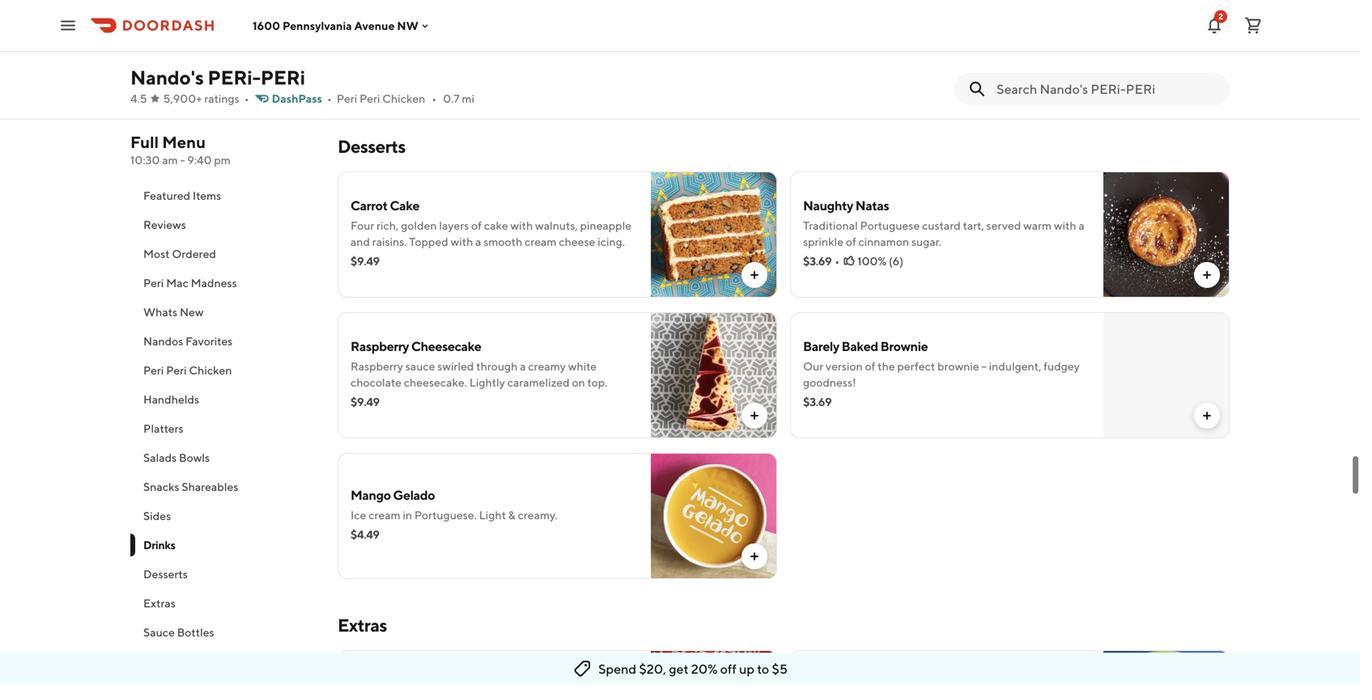 Task type: describe. For each thing, give the bounding box(es) containing it.
add item to cart image for barely baked brownie
[[1201, 410, 1214, 423]]

0 vertical spatial desserts
[[338, 136, 406, 157]]

pineapple
[[580, 219, 632, 232]]

5,900+ ratings •
[[163, 92, 249, 105]]

$5
[[772, 662, 788, 677]]

cream inside mango gelado ice cream in portuguese. light & creamy. $4.49
[[369, 509, 401, 522]]

lightly
[[469, 376, 505, 389]]

madness
[[191, 277, 237, 290]]

salads
[[143, 451, 177, 465]]

goodness!
[[803, 376, 856, 389]]

rooibos
[[373, 38, 416, 51]]

a inside raspberry cheesecake raspberry sauce swirled through a creamy white chocolate cheesecake. lightly caramelized on top. $9.49
[[520, 360, 526, 373]]

cheese
[[559, 235, 596, 249]]

of inside carrot cake four rich, golden layers of cake with walnuts, pineapple and raisins. topped with a smooth cream cheese icing. $9.49
[[471, 219, 482, 232]]

chocolate
[[351, 376, 402, 389]]

raisins.
[[372, 235, 407, 249]]

in
[[403, 509, 412, 522]]

avenue
[[354, 19, 395, 32]]

indulgent,
[[989, 360, 1042, 373]]

featured items button
[[130, 181, 318, 211]]

the
[[878, 360, 895, 373]]

reviews
[[143, 218, 186, 232]]

snacks
[[143, 481, 179, 494]]

rich,
[[377, 219, 399, 232]]

1600
[[253, 19, 280, 32]]

mango
[[351, 488, 391, 503]]

warm
[[1024, 219, 1052, 232]]

whats
[[143, 306, 177, 319]]

cake
[[390, 198, 420, 213]]

peri mac madness
[[143, 277, 237, 290]]

with up smooth
[[511, 219, 533, 232]]

african
[[384, 21, 421, 35]]

100% (6)
[[858, 255, 904, 268]]

shareables
[[182, 481, 238, 494]]

naughty
[[803, 198, 853, 213]]

barely baked brownie image
[[1104, 313, 1230, 439]]

$9.49 inside raspberry cheesecake raspberry sauce swirled through a creamy white chocolate cheesecake. lightly caramelized on top. $9.49
[[351, 396, 380, 409]]

mac
[[166, 277, 189, 290]]

• right dashpass
[[327, 92, 332, 105]]

creamy
[[528, 360, 566, 373]]

cheesecake
[[411, 339, 481, 354]]

and
[[351, 235, 370, 249]]

4.5
[[130, 92, 147, 105]]

handhelds button
[[130, 385, 318, 415]]

$3.69 •
[[803, 255, 840, 268]]

baked
[[842, 339, 878, 354]]

$20,
[[639, 662, 666, 677]]

0.7
[[443, 92, 460, 105]]

bowls
[[179, 451, 210, 465]]

pennsylvania
[[283, 19, 352, 32]]

nando's peri-peri
[[130, 66, 305, 89]]

top.
[[588, 376, 608, 389]]

desserts inside button
[[143, 568, 188, 581]]

perfect
[[897, 360, 935, 373]]

sugar.
[[912, 235, 942, 249]]

from
[[498, 21, 522, 35]]

2 raspberry from the top
[[351, 360, 403, 373]]

portuguese.
[[415, 509, 477, 522]]

bottles
[[177, 626, 214, 640]]

naughty natas image
[[1104, 172, 1230, 298]]

topped
[[409, 235, 448, 249]]

caramelized
[[507, 376, 570, 389]]

sauce
[[143, 626, 175, 640]]

gelado
[[393, 488, 435, 503]]

get
[[669, 662, 689, 677]]

salads bowls
[[143, 451, 210, 465]]

a inside naughty natas traditional portuguese custard tart, served warm with a sprinkle of cinnamon sugar.
[[1079, 219, 1085, 232]]

full menu 10:30 am - 9:40 pm
[[130, 133, 231, 167]]

20%
[[691, 662, 718, 677]]

mango gelado ice cream in portuguese. light & creamy. $4.49
[[351, 488, 558, 542]]

halloumi cheese side image
[[1104, 651, 1230, 686]]

1 horizontal spatial tea
[[448, 21, 464, 35]]

featured
[[143, 189, 190, 202]]

add item to cart image for naughty natas
[[1201, 269, 1214, 282]]

whats new button
[[130, 298, 318, 327]]

peri mac madness button
[[130, 269, 318, 298]]

chicken for peri peri chicken
[[189, 364, 232, 377]]

through
[[476, 360, 518, 373]]

drinks
[[143, 539, 175, 552]]

sides
[[143, 510, 171, 523]]

to
[[757, 662, 769, 677]]

portuguese
[[860, 219, 920, 232]]

of inside barely baked brownie our version of the perfect brownie – indulgent, fudgey goodness! $3.69
[[865, 360, 876, 373]]

full
[[130, 133, 159, 152]]

$4.49
[[351, 528, 379, 542]]

raspberry cheesecake raspberry sauce swirled through a creamy white chocolate cheesecake. lightly caramelized on top. $9.49
[[351, 339, 608, 409]]

2
[[1219, 12, 1223, 21]]

hint
[[470, 38, 490, 51]]

cinnamon
[[859, 235, 909, 249]]

barely
[[803, 339, 839, 354]]

our
[[803, 360, 824, 373]]

naughty natas traditional portuguese custard tart, served warm with a sprinkle of cinnamon sugar.
[[803, 198, 1085, 249]]

spend
[[598, 662, 637, 677]]



Task type: vqa. For each thing, say whether or not it's contained in the screenshot.
Peri Mac Madness
yes



Task type: locate. For each thing, give the bounding box(es) containing it.
most
[[143, 247, 170, 261]]

peri peri chicken button
[[130, 356, 318, 385]]

$9.49 down the and
[[351, 255, 380, 268]]

0 vertical spatial chicken
[[382, 92, 425, 105]]

carrot cake image
[[651, 172, 777, 298]]

100%
[[858, 255, 887, 268]]

ice
[[351, 509, 366, 522]]

3 add item to cart image from the top
[[748, 551, 761, 564]]

with inside naughty natas traditional portuguese custard tart, served warm with a sprinkle of cinnamon sugar.
[[1054, 219, 1077, 232]]

1 vertical spatial $3.69
[[803, 396, 832, 409]]

1600 pennsylvania avenue nw
[[253, 19, 419, 32]]

1 $3.69 from the top
[[803, 255, 832, 268]]

mi
[[462, 92, 475, 105]]

caffeine-
[[571, 21, 618, 35]]

notification bell image
[[1205, 16, 1224, 35]]

extras inside extras button
[[143, 597, 176, 611]]

whats new
[[143, 306, 204, 319]]

1 add item to cart image from the top
[[748, 269, 761, 282]]

0 vertical spatial add item to cart image
[[1201, 269, 1214, 282]]

walnuts,
[[535, 219, 578, 232]]

with down iced
[[437, 38, 459, 51]]

2 add item to cart image from the top
[[748, 410, 761, 423]]

0 vertical spatial $3.69
[[803, 255, 832, 268]]

tea right iced
[[448, 21, 464, 35]]

a inside carrot cake four rich, golden layers of cake with walnuts, pineapple and raisins. topped with a smooth cream cheese icing. $9.49
[[475, 235, 481, 249]]

desserts down peri peri chicken • 0.7 mi
[[338, 136, 406, 157]]

pm
[[214, 153, 231, 167]]

0 vertical spatial $9.49
[[351, 255, 380, 268]]

$3.69 down goodness!
[[803, 396, 832, 409]]

0 vertical spatial raspberry
[[351, 339, 409, 354]]

peri left mac
[[143, 277, 164, 290]]

desserts down drinks
[[143, 568, 188, 581]]

a left hint
[[461, 38, 467, 51]]

custard
[[922, 219, 961, 232]]

snacks shareables button
[[130, 473, 318, 502]]

10:30
[[130, 153, 160, 167]]

tart,
[[963, 219, 984, 232]]

swirled
[[438, 360, 474, 373]]

1 raspberry from the top
[[351, 339, 409, 354]]

with
[[437, 38, 459, 51], [511, 219, 533, 232], [1054, 219, 1077, 232], [451, 235, 473, 249]]

add item to cart image
[[1201, 269, 1214, 282], [1201, 410, 1214, 423]]

of left the "the"
[[865, 360, 876, 373]]

chicken down favorites
[[189, 364, 232, 377]]

nandos
[[143, 335, 183, 348]]

1 horizontal spatial chicken
[[382, 92, 425, 105]]

0 horizontal spatial tea
[[418, 38, 434, 51]]

1 vertical spatial desserts
[[143, 568, 188, 581]]

served
[[987, 219, 1021, 232]]

-
[[180, 153, 185, 167]]

a left smooth
[[475, 235, 481, 249]]

sprinkle
[[803, 235, 844, 249]]

$9.49 down 'chocolate'
[[351, 396, 380, 409]]

cream left in
[[369, 509, 401, 522]]

1 vertical spatial $9.49
[[351, 396, 380, 409]]

of inside the south african iced tea made from naturally caffeine- free rooibos tea with a hint of fruit.
[[492, 38, 503, 51]]

on
[[572, 376, 585, 389]]

peri down nandos
[[143, 364, 164, 377]]

$9.49 inside carrot cake four rich, golden layers of cake with walnuts, pineapple and raisins. topped with a smooth cream cheese icing. $9.49
[[351, 255, 380, 268]]

2 $3.69 from the top
[[803, 396, 832, 409]]

ratings
[[204, 92, 239, 105]]

1 horizontal spatial extras
[[338, 615, 387, 636]]

$3.69 down sprinkle
[[803, 255, 832, 268]]

• down peri-
[[244, 92, 249, 105]]

–
[[982, 360, 987, 373]]

0 vertical spatial cream
[[525, 235, 557, 249]]

golden
[[401, 219, 437, 232]]

carrot cake four rich, golden layers of cake with walnuts, pineapple and raisins. topped with a smooth cream cheese icing. $9.49
[[351, 198, 632, 268]]

1 add item to cart image from the top
[[1201, 269, 1214, 282]]

peri inside button
[[143, 277, 164, 290]]

2 $9.49 from the top
[[351, 396, 380, 409]]

1 vertical spatial tea
[[418, 38, 434, 51]]

south
[[351, 21, 382, 35]]

brownie
[[938, 360, 979, 373]]

a up caramelized
[[520, 360, 526, 373]]

rubro peach iced tea, bottomless image
[[651, 0, 777, 100]]

2 vertical spatial add item to cart image
[[748, 551, 761, 564]]

1 vertical spatial chicken
[[189, 364, 232, 377]]

white
[[568, 360, 597, 373]]

of down traditional on the top of page
[[846, 235, 856, 249]]

sides button
[[130, 502, 318, 531]]

mango gelado image
[[651, 453, 777, 580]]

of inside naughty natas traditional portuguese custard tart, served warm with a sprinkle of cinnamon sugar.
[[846, 235, 856, 249]]

0 vertical spatial extras
[[143, 597, 176, 611]]

peri
[[337, 92, 357, 105], [360, 92, 380, 105], [143, 277, 164, 290], [143, 364, 164, 377], [166, 364, 187, 377]]

peri for peri peri chicken • 0.7 mi
[[337, 92, 357, 105]]

open menu image
[[58, 16, 78, 35]]

0 vertical spatial add item to cart image
[[748, 269, 761, 282]]

add item to cart image
[[748, 269, 761, 282], [748, 410, 761, 423], [748, 551, 761, 564]]

1 vertical spatial add item to cart image
[[748, 410, 761, 423]]

• left 0.7
[[432, 92, 437, 105]]

peri
[[261, 66, 305, 89]]

cream inside carrot cake four rich, golden layers of cake with walnuts, pineapple and raisins. topped with a smooth cream cheese icing. $9.49
[[525, 235, 557, 249]]

with right warm
[[1054, 219, 1077, 232]]

Item Search search field
[[997, 80, 1217, 98]]

version
[[826, 360, 863, 373]]

2 add item to cart image from the top
[[1201, 410, 1214, 423]]

with down layers
[[451, 235, 473, 249]]

brownie
[[881, 339, 928, 354]]

platters button
[[130, 415, 318, 444]]

icing.
[[598, 235, 625, 249]]

a inside the south african iced tea made from naturally caffeine- free rooibos tea with a hint of fruit.
[[461, 38, 467, 51]]

south african iced tea made from naturally caffeine- free rooibos tea with a hint of fruit.
[[351, 21, 618, 51]]

of right hint
[[492, 38, 503, 51]]

spend $20, get 20% off up to $5
[[598, 662, 788, 677]]

0 horizontal spatial chicken
[[189, 364, 232, 377]]

chicken inside button
[[189, 364, 232, 377]]

$3.69 inside barely baked brownie our version of the perfect brownie – indulgent, fudgey goodness! $3.69
[[803, 396, 832, 409]]

creamy.
[[518, 509, 558, 522]]

peri for peri peri chicken
[[143, 364, 164, 377]]

nandos favorites
[[143, 335, 233, 348]]

handhelds
[[143, 393, 199, 407]]

nw
[[397, 19, 419, 32]]

fruit.
[[505, 38, 529, 51]]

boneless chicken breast image
[[651, 651, 777, 686]]

1 horizontal spatial cream
[[525, 235, 557, 249]]

traditional
[[803, 219, 858, 232]]

0 horizontal spatial cream
[[369, 509, 401, 522]]

1 vertical spatial extras
[[338, 615, 387, 636]]

menu
[[162, 133, 206, 152]]

1 vertical spatial raspberry
[[351, 360, 403, 373]]

add item to cart image for cake
[[748, 269, 761, 282]]

0 horizontal spatial extras
[[143, 597, 176, 611]]

naturally
[[524, 21, 569, 35]]

made
[[466, 21, 495, 35]]

peri right dashpass •
[[337, 92, 357, 105]]

nandos favorites button
[[130, 327, 318, 356]]

off
[[720, 662, 737, 677]]

0 vertical spatial tea
[[448, 21, 464, 35]]

platters
[[143, 422, 184, 436]]

peri up handhelds
[[166, 364, 187, 377]]

barely baked brownie our version of the perfect brownie – indulgent, fudgey goodness! $3.69
[[803, 339, 1080, 409]]

• down sprinkle
[[835, 255, 840, 268]]

add item to cart image for cheesecake
[[748, 410, 761, 423]]

a right warm
[[1079, 219, 1085, 232]]

cake
[[484, 219, 508, 232]]

salads bowls button
[[130, 444, 318, 473]]

0 horizontal spatial desserts
[[143, 568, 188, 581]]

peri down free at the top left
[[360, 92, 380, 105]]

chicken for peri peri chicken • 0.7 mi
[[382, 92, 425, 105]]

of left cake
[[471, 219, 482, 232]]

cream
[[525, 235, 557, 249], [369, 509, 401, 522]]

am
[[162, 153, 178, 167]]

cream down walnuts,
[[525, 235, 557, 249]]

raspberry cheesecake image
[[651, 313, 777, 439]]

with inside the south african iced tea made from naturally caffeine- free rooibos tea with a hint of fruit.
[[437, 38, 459, 51]]

free
[[351, 38, 371, 51]]

tea down iced
[[418, 38, 434, 51]]

chicken left 0.7
[[382, 92, 425, 105]]

natas
[[856, 198, 889, 213]]

desserts
[[338, 136, 406, 157], [143, 568, 188, 581]]

extras
[[143, 597, 176, 611], [338, 615, 387, 636]]

sauce bottles
[[143, 626, 214, 640]]

desserts button
[[130, 560, 318, 590]]

most ordered
[[143, 247, 216, 261]]

&
[[508, 509, 516, 522]]

1 $9.49 from the top
[[351, 255, 380, 268]]

peri for peri mac madness
[[143, 277, 164, 290]]

0 items, open order cart image
[[1244, 16, 1263, 35]]

add item to cart image for gelado
[[748, 551, 761, 564]]

1 vertical spatial cream
[[369, 509, 401, 522]]

1 horizontal spatial desserts
[[338, 136, 406, 157]]

nando's
[[130, 66, 204, 89]]

1 vertical spatial add item to cart image
[[1201, 410, 1214, 423]]

layers
[[439, 219, 469, 232]]



